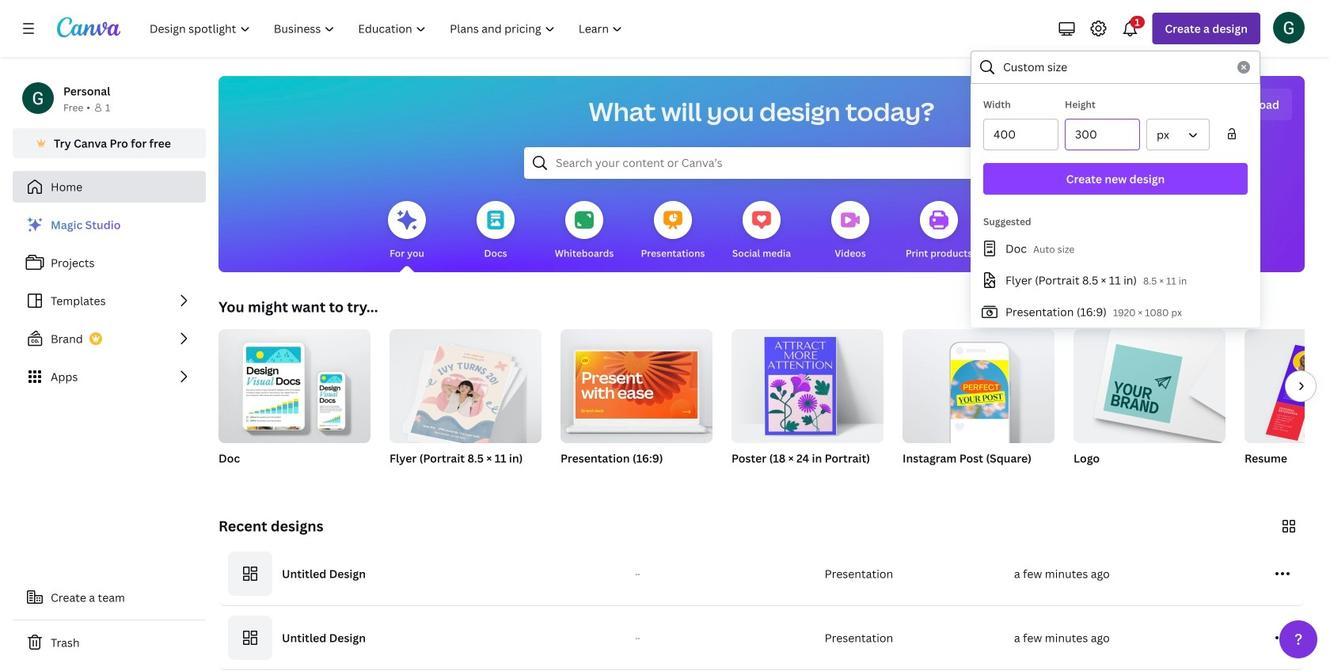 Task type: describe. For each thing, give the bounding box(es) containing it.
0 horizontal spatial list
[[13, 209, 206, 393]]



Task type: vqa. For each thing, say whether or not it's contained in the screenshot.
IMAGES,
no



Task type: locate. For each thing, give the bounding box(es) containing it.
Search search field
[[556, 148, 967, 178]]

top level navigation element
[[139, 13, 636, 44]]

1 horizontal spatial list
[[971, 233, 1260, 328]]

Search search field
[[1003, 52, 1228, 82]]

group
[[219, 323, 371, 486], [219, 323, 371, 443], [390, 323, 542, 486], [390, 323, 542, 448], [561, 323, 713, 486], [561, 323, 713, 443], [732, 323, 884, 486], [732, 323, 884, 443], [903, 329, 1055, 486], [903, 329, 1055, 443], [1074, 329, 1226, 486], [1245, 329, 1330, 486]]

None search field
[[524, 147, 999, 179]]

greg robinson image
[[1273, 12, 1305, 43]]

None number field
[[994, 120, 1048, 150], [1075, 120, 1130, 150], [994, 120, 1048, 150], [1075, 120, 1130, 150]]

list
[[13, 209, 206, 393], [971, 233, 1260, 328]]

Units: px button
[[1146, 119, 1210, 150]]



